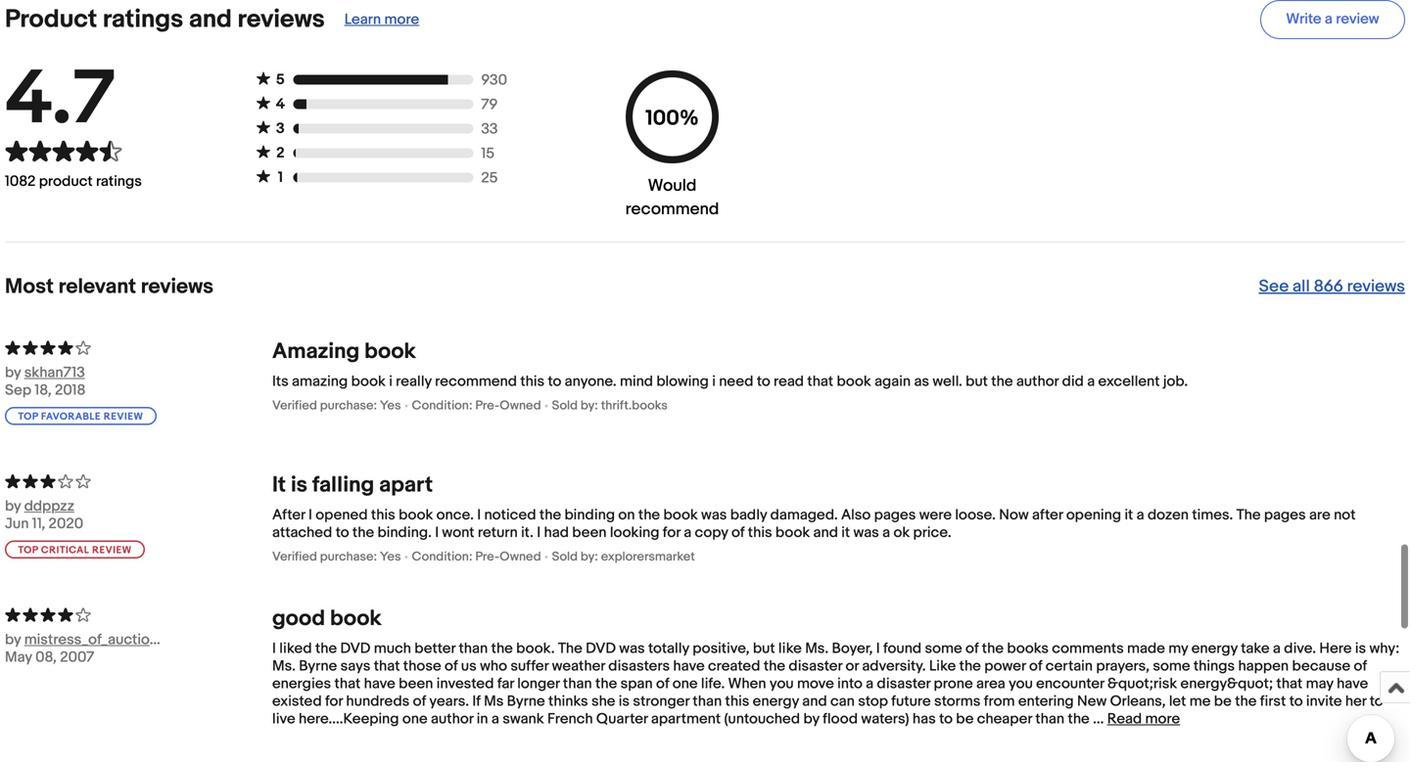 Task type: vqa. For each thing, say whether or not it's contained in the screenshot.
has
yes



Task type: describe. For each thing, give the bounding box(es) containing it.
product
[[39, 173, 93, 190]]

book.
[[516, 640, 555, 658]]

adversity.
[[862, 658, 926, 676]]

blowing
[[656, 373, 709, 391]]

i left found
[[876, 640, 880, 658]]

and inside i liked the dvd much better than the book. the dvd was totally positive, but like ms. boyer, i found some of the books comments made my energy take a dive. here is why: ms. byrne says that those of us who suffer weather disasters have created the disaster or adversity. like the power of certain prayers, some things happen because of energies that have been invested far longer than the span of one life. when you move into a disaster prone area you encounter &quot;risk energy&quot; that may have existed for hundreds of years. if ms byrne thinks she is stronger than this energy and can stop future storms from entering new orleans, let me be the first to invite her to live here....keeping one author in a swank french quarter apartment (untouched by flood waters) has to be cheaper than the ...
[[802, 693, 827, 711]]

book up really
[[364, 339, 416, 365]]

0 horizontal spatial it
[[841, 524, 850, 542]]

did
[[1062, 373, 1084, 391]]

product ratings and reviews
[[5, 4, 325, 35]]

that left may
[[1276, 676, 1303, 693]]

opened
[[316, 507, 368, 524]]

ok
[[894, 524, 910, 542]]

1 horizontal spatial be
[[1214, 693, 1232, 711]]

the right created
[[764, 658, 785, 676]]

wont
[[442, 524, 474, 542]]

by for by ddppzz jun 11, 2020
[[5, 498, 21, 515]]

condition: pre-owned for amazing book
[[412, 398, 541, 414]]

quarter
[[596, 711, 648, 728]]

the left span
[[595, 676, 617, 693]]

explorersmarket
[[601, 550, 695, 565]]

but inside amazing book its amazing book i really recommend this to anyone. mind blowing i need to read that book again as well. but the author did a excellent job.
[[966, 373, 988, 391]]

were
[[919, 507, 952, 524]]

happen
[[1238, 658, 1289, 676]]

like
[[778, 640, 802, 658]]

into
[[837, 676, 863, 693]]

purchase: for apart
[[320, 550, 377, 565]]

times.
[[1192, 507, 1233, 524]]

comments
[[1052, 640, 1124, 658]]

1 vertical spatial is
[[1355, 640, 1366, 658]]

to right her
[[1370, 693, 1383, 711]]

job.
[[1163, 373, 1188, 391]]

reviews for product ratings and reviews
[[238, 4, 325, 35]]

1 pages from the left
[[874, 507, 916, 524]]

hundreds
[[346, 693, 410, 711]]

08,
[[35, 649, 57, 667]]

i liked the dvd much better than the book. the dvd was totally positive, but like ms. boyer, i found some of the books comments made my energy take a dive. here is why: ms. byrne says that those of us who suffer weather disasters have created the disaster or adversity. like the power of certain prayers, some things happen because of energies that have been invested far longer than the span of one life. when you move into a disaster prone area you encounter &quot;risk energy&quot; that may have existed for hundreds of years. if ms byrne thinks she is stronger than this energy and can stop future storms from entering new orleans, let me be the first to invite her to live here....keeping one author in a swank french quarter apartment (untouched by flood waters) has to be cheaper than the ...
[[272, 640, 1400, 728]]

the inside it is falling apart after i opened this book once. i noticed the binding on the book was badly damaged. also pages were loose. now after opening it a dozen times. the pages are not attached to the binding. i wont return it. i had been looking for a copy of this book and it was a ok price.
[[1236, 507, 1261, 524]]

review for amazing book
[[104, 411, 143, 423]]

pre- for it is falling apart
[[475, 550, 500, 565]]

existed
[[272, 693, 322, 711]]

1 vertical spatial one
[[402, 711, 428, 728]]

0 horizontal spatial ms.
[[272, 658, 296, 676]]

condition: for amazing book
[[412, 398, 472, 414]]

power
[[984, 658, 1026, 676]]

copy
[[695, 524, 728, 542]]

invested
[[437, 676, 494, 693]]

product
[[5, 4, 97, 35]]

...
[[1093, 711, 1104, 728]]

the left binding.
[[352, 524, 374, 542]]

review for it is falling apart
[[92, 544, 132, 557]]

i left "wont"
[[435, 524, 439, 542]]

a right take
[[1273, 640, 1281, 658]]

to right 'first'
[[1289, 693, 1303, 711]]

a right into
[[866, 676, 874, 693]]

book left really
[[351, 373, 386, 391]]

2 you from the left
[[1009, 676, 1033, 693]]

good book
[[272, 606, 382, 632]]

1 i from the left
[[389, 373, 392, 391]]

1 horizontal spatial ms.
[[805, 640, 829, 658]]

book down apart
[[399, 507, 433, 524]]

things
[[1194, 658, 1235, 676]]

i right it.
[[537, 524, 541, 542]]

of right power
[[1029, 658, 1042, 676]]

for inside it is falling apart after i opened this book once. i noticed the binding on the book was badly damaged. also pages were loose. now after opening it a dozen times. the pages are not attached to the binding. i wont return it. i had been looking for a copy of this book and it was a ok price.
[[663, 524, 680, 542]]

book right 'badly'
[[775, 524, 810, 542]]

ddppzz link
[[24, 498, 161, 515]]

866
[[1314, 276, 1343, 297]]

the right on
[[638, 507, 660, 524]]

i right "once."
[[477, 507, 481, 524]]

i left the liked
[[272, 640, 276, 658]]

4.7
[[5, 54, 116, 146]]

verified purchase: yes for amazing
[[272, 398, 401, 414]]

1 horizontal spatial was
[[701, 507, 727, 524]]

this inside i liked the dvd much better than the book. the dvd was totally positive, but like ms. boyer, i found some of the books comments made my energy take a dive. here is why: ms. byrne says that those of us who suffer weather disasters have created the disaster or adversity. like the power of certain prayers, some things happen because of energies that have been invested far longer than the span of one life. when you move into a disaster prone area you encounter &quot;risk energy&quot; that may have existed for hundreds of years. if ms byrne thinks she is stronger than this energy and can stop future storms from entering new orleans, let me be the first to invite her to live here....keeping one author in a swank french quarter apartment (untouched by flood waters) has to be cheaper than the ...
[[725, 693, 749, 711]]

skhan713 link
[[24, 364, 161, 382]]

2 dvd from the left
[[586, 640, 616, 658]]

first
[[1260, 693, 1286, 711]]

was inside i liked the dvd much better than the book. the dvd was totally positive, but like ms. boyer, i found some of the books comments made my energy take a dive. here is why: ms. byrne says that those of us who suffer weather disasters have created the disaster or adversity. like the power of certain prayers, some things happen because of energies that have been invested far longer than the span of one life. when you move into a disaster prone area you encounter &quot;risk energy&quot; that may have existed for hundreds of years. if ms byrne thinks she is stronger than this energy and can stop future storms from entering new orleans, let me be the first to invite her to live here....keeping one author in a swank french quarter apartment (untouched by flood waters) has to be cheaper than the ...
[[619, 640, 645, 658]]

condition: for it is falling apart
[[412, 550, 472, 565]]

condition: pre-owned for it is falling apart
[[412, 550, 541, 565]]

sold for it is falling apart
[[552, 550, 578, 565]]

top favorable review
[[18, 411, 143, 423]]

by: for amazing book
[[581, 398, 598, 414]]

0 horizontal spatial have
[[364, 676, 395, 693]]

area
[[976, 676, 1005, 693]]

but inside i liked the dvd much better than the book. the dvd was totally positive, but like ms. boyer, i found some of the books comments made my energy take a dive. here is why: ms. byrne says that those of us who suffer weather disasters have created the disaster or adversity. like the power of certain prayers, some things happen because of energies that have been invested far longer than the span of one life. when you move into a disaster prone area you encounter &quot;risk energy&quot; that may have existed for hundreds of years. if ms byrne thinks she is stronger than this energy and can stop future storms from entering new orleans, let me be the first to invite her to live here....keeping one author in a swank french quarter apartment (untouched by flood waters) has to be cheaper than the ...
[[753, 640, 775, 658]]

it is falling apart after i opened this book once. i noticed the binding on the book was badly damaged. also pages were loose. now after opening it a dozen times. the pages are not attached to the binding. i wont return it. i had been looking for a copy of this book and it was a ok price.
[[272, 472, 1356, 542]]

a right in
[[491, 711, 499, 728]]

far
[[497, 676, 514, 693]]

stronger
[[633, 693, 689, 711]]

found
[[883, 640, 922, 658]]

from
[[984, 693, 1015, 711]]

1 you from the left
[[770, 676, 794, 693]]

return
[[478, 524, 518, 542]]

1 vertical spatial energy
[[753, 693, 799, 711]]

the left "books"
[[982, 640, 1004, 658]]

if
[[472, 693, 481, 711]]

when
[[728, 676, 766, 693]]

not
[[1334, 507, 1356, 524]]

2020
[[49, 515, 83, 533]]

15
[[481, 145, 495, 162]]

years.
[[429, 693, 469, 711]]

a left the copy
[[684, 524, 692, 542]]

verified for falling
[[272, 550, 317, 565]]

verified purchase: yes for apart
[[272, 550, 401, 565]]

badly
[[730, 507, 767, 524]]

to left read
[[757, 373, 770, 391]]

of left years.
[[413, 693, 426, 711]]

by for by skhan713 sep 18, 2018
[[5, 364, 21, 382]]

looking
[[610, 524, 659, 542]]

79
[[481, 96, 498, 113]]

by inside i liked the dvd much better than the book. the dvd was totally positive, but like ms. boyer, i found some of the books comments made my energy take a dive. here is why: ms. byrne says that those of us who suffer weather disasters have created the disaster or adversity. like the power of certain prayers, some things happen because of energies that have been invested far longer than the span of one life. when you move into a disaster prone area you encounter &quot;risk energy&quot; that may have existed for hundreds of years. if ms byrne thinks she is stronger than this energy and can stop future storms from entering new orleans, let me be the first to invite her to live here....keeping one author in a swank french quarter apartment (untouched by flood waters) has to be cheaper than the ...
[[803, 711, 819, 728]]

also
[[841, 507, 871, 524]]

3 percents of reviewers think of this product as image from the top
[[5, 606, 272, 624]]

0 vertical spatial byrne
[[299, 658, 337, 676]]

than up french
[[563, 676, 592, 693]]

pre- for amazing book
[[475, 398, 500, 414]]

the down good book
[[315, 640, 337, 658]]

for inside i liked the dvd much better than the book. the dvd was totally positive, but like ms. boyer, i found some of the books comments made my energy take a dive. here is why: ms. byrne says that those of us who suffer weather disasters have created the disaster or adversity. like the power of certain prayers, some things happen because of energies that have been invested far longer than the span of one life. when you move into a disaster prone area you encounter &quot;risk energy&quot; that may have existed for hundreds of years. if ms byrne thinks she is stronger than this energy and can stop future storms from entering new orleans, let me be the first to invite her to live here....keeping one author in a swank french quarter apartment (untouched by flood waters) has to be cheaper than the ...
[[325, 693, 343, 711]]

waters)
[[861, 711, 909, 728]]

jun
[[5, 515, 29, 533]]

critical
[[41, 544, 89, 557]]

verified for its
[[272, 398, 317, 414]]

2 horizontal spatial was
[[853, 524, 879, 542]]

of left the "why:" on the right of the page
[[1354, 658, 1367, 676]]

see all 866 reviews
[[1259, 276, 1405, 297]]

a inside amazing book its amazing book i really recommend this to anyone. mind blowing i need to read that book again as well. but the author did a excellent job.
[[1087, 373, 1095, 391]]

a left dozen
[[1137, 507, 1144, 524]]

anyone.
[[565, 373, 617, 391]]

930
[[481, 71, 507, 89]]

of right like
[[966, 640, 979, 658]]

33
[[481, 120, 498, 138]]

percents of reviewers think of this product as image for amazing
[[5, 339, 272, 356]]

is inside it is falling apart after i opened this book once. i noticed the binding on the book was badly damaged. also pages were loose. now after opening it a dozen times. the pages are not attached to the binding. i wont return it. i had been looking for a copy of this book and it was a ok price.
[[291, 472, 307, 499]]

after
[[272, 507, 305, 524]]

now
[[999, 507, 1029, 524]]

top for amazing
[[18, 411, 38, 423]]

ddppzz
[[24, 498, 74, 515]]

invite
[[1306, 693, 1342, 711]]

this down apart
[[371, 507, 395, 524]]

sold by: explorersmarket
[[552, 550, 695, 565]]

0 horizontal spatial disaster
[[789, 658, 842, 676]]

those
[[403, 658, 441, 676]]

once.
[[436, 507, 474, 524]]

i right after
[[309, 507, 312, 524]]

may
[[1306, 676, 1333, 693]]

that up here....keeping
[[334, 676, 361, 693]]

1082 product ratings
[[5, 173, 142, 190]]

good
[[272, 606, 325, 632]]

encounter
[[1036, 676, 1104, 693]]

(untouched
[[724, 711, 800, 728]]

mind
[[620, 373, 653, 391]]

noticed
[[484, 507, 536, 524]]

the left book.
[[491, 640, 513, 658]]

all
[[1293, 276, 1310, 297]]

book up much
[[330, 606, 382, 632]]

better
[[414, 640, 455, 658]]

thinks
[[548, 693, 588, 711]]

author inside amazing book its amazing book i really recommend this to anyone. mind blowing i need to read that book again as well. but the author did a excellent job.
[[1016, 373, 1059, 391]]

that right says
[[374, 658, 400, 676]]

than left when
[[693, 693, 722, 711]]

are
[[1309, 507, 1331, 524]]

mistress_of_auctions
[[24, 631, 165, 649]]



Task type: locate. For each thing, give the bounding box(es) containing it.
pages right also at the right bottom
[[874, 507, 916, 524]]

by inside by mistress_of_auctions may 08, 2007
[[5, 631, 21, 649]]

1 owned from the top
[[500, 398, 541, 414]]

verified
[[272, 398, 317, 414], [272, 550, 317, 565]]

0 vertical spatial is
[[291, 472, 307, 499]]

0 horizontal spatial i
[[389, 373, 392, 391]]

1 horizontal spatial disaster
[[877, 676, 930, 693]]

is left the "why:" on the right of the page
[[1355, 640, 1366, 658]]

2 pages from the left
[[1264, 507, 1306, 524]]

review right critical
[[92, 544, 132, 557]]

had
[[544, 524, 569, 542]]

0 vertical spatial by:
[[581, 398, 598, 414]]

damaged.
[[770, 507, 838, 524]]

5
[[276, 71, 285, 88]]

0 vertical spatial been
[[572, 524, 607, 542]]

by: down anyone. in the left of the page
[[581, 398, 598, 414]]

is right she
[[619, 693, 630, 711]]

yes for apart
[[380, 550, 401, 565]]

0 horizontal spatial for
[[325, 693, 343, 711]]

3
[[276, 120, 285, 137]]

percents of reviewers think of this product as image up skhan713 link
[[5, 339, 272, 356]]

of left us
[[445, 658, 458, 676]]

0 vertical spatial verified
[[272, 398, 317, 414]]

write a review
[[1286, 10, 1379, 28]]

but right well. at right
[[966, 373, 988, 391]]

have up stronger
[[673, 658, 705, 676]]

that right read
[[807, 373, 833, 391]]

1 purchase: from the top
[[320, 398, 377, 414]]

has
[[913, 711, 936, 728]]

1 horizontal spatial more
[[1145, 711, 1180, 728]]

by left "18,"
[[5, 364, 21, 382]]

2 pre- from the top
[[475, 550, 500, 565]]

reviews up 5
[[238, 4, 325, 35]]

been inside i liked the dvd much better than the book. the dvd was totally positive, but like ms. boyer, i found some of the books comments made my energy take a dive. here is why: ms. byrne says that those of us who suffer weather disasters have created the disaster or adversity. like the power of certain prayers, some things happen because of energies that have been invested far longer than the span of one life. when you move into a disaster prone area you encounter &quot;risk energy&quot; that may have existed for hundreds of years. if ms byrne thinks she is stronger than this energy and can stop future storms from entering new orleans, let me be the first to invite her to live here....keeping one author in a swank french quarter apartment (untouched by flood waters) has to be cheaper than the ...
[[399, 676, 433, 693]]

on
[[618, 507, 635, 524]]

by skhan713 sep 18, 2018
[[5, 364, 86, 399]]

the inside amazing book its amazing book i really recommend this to anyone. mind blowing i need to read that book again as well. but the author did a excellent job.
[[991, 373, 1013, 391]]

0 vertical spatial review
[[1336, 10, 1379, 28]]

2 sold from the top
[[552, 550, 578, 565]]

recommend inside 100 percents of reviewers think of this product as would recommend element
[[625, 199, 719, 220]]

verified purchase: yes down the attached
[[272, 550, 401, 565]]

totally
[[648, 640, 689, 658]]

you
[[770, 676, 794, 693], [1009, 676, 1033, 693]]

review right write
[[1336, 10, 1379, 28]]

yes for amazing
[[380, 398, 401, 414]]

0 vertical spatial pre-
[[475, 398, 500, 414]]

1 horizontal spatial author
[[1016, 373, 1059, 391]]

0 vertical spatial percents of reviewers think of this product as image
[[5, 339, 272, 356]]

certain
[[1046, 658, 1093, 676]]

is
[[291, 472, 307, 499], [1355, 640, 1366, 658], [619, 693, 630, 711]]

1 yes from the top
[[380, 398, 401, 414]]

reviews for see all 866 reviews
[[1347, 276, 1405, 297]]

1 vertical spatial verified purchase: yes
[[272, 550, 401, 565]]

a
[[1325, 10, 1333, 28], [1087, 373, 1095, 391], [1137, 507, 1144, 524], [684, 524, 692, 542], [882, 524, 890, 542], [1273, 640, 1281, 658], [866, 676, 874, 693], [491, 711, 499, 728]]

1 vertical spatial owned
[[500, 550, 541, 565]]

the right it.
[[539, 507, 561, 524]]

author left in
[[431, 711, 473, 728]]

owned for it is falling apart
[[500, 550, 541, 565]]

by for by mistress_of_auctions may 08, 2007
[[5, 631, 21, 649]]

2
[[276, 144, 285, 162]]

1 dvd from the left
[[340, 640, 371, 658]]

0 vertical spatial more
[[384, 11, 419, 28]]

1 horizontal spatial dvd
[[586, 640, 616, 658]]

1 vertical spatial ratings
[[96, 173, 142, 190]]

1
[[278, 169, 283, 186]]

the inside i liked the dvd much better than the book. the dvd was totally positive, but like ms. boyer, i found some of the books comments made my energy take a dive. here is why: ms. byrne says that those of us who suffer weather disasters have created the disaster or adversity. like the power of certain prayers, some things happen because of energies that have been invested far longer than the span of one life. when you move into a disaster prone area you encounter &quot;risk energy&quot; that may have existed for hundreds of years. if ms byrne thinks she is stronger than this energy and can stop future storms from entering new orleans, let me be the first to invite her to live here....keeping one author in a swank french quarter apartment (untouched by flood waters) has to be cheaper than the ...
[[558, 640, 582, 658]]

would
[[648, 176, 697, 196]]

2 owned from the top
[[500, 550, 541, 565]]

sep
[[5, 382, 31, 399]]

2 vertical spatial review
[[92, 544, 132, 557]]

favorable
[[41, 411, 101, 423]]

0 vertical spatial recommend
[[625, 199, 719, 220]]

french
[[547, 711, 593, 728]]

2 i from the left
[[712, 373, 716, 391]]

1 horizontal spatial i
[[712, 373, 716, 391]]

sold down had at the left bottom
[[552, 550, 578, 565]]

1 horizontal spatial reviews
[[238, 4, 325, 35]]

future
[[891, 693, 931, 711]]

that
[[807, 373, 833, 391], [374, 658, 400, 676], [334, 676, 361, 693], [1276, 676, 1303, 693]]

much
[[374, 640, 411, 658]]

1 top from the top
[[18, 411, 38, 423]]

entering
[[1018, 693, 1074, 711]]

top critical review
[[18, 544, 132, 557]]

prayers,
[[1096, 658, 1150, 676]]

this left anyone. in the left of the page
[[520, 373, 545, 391]]

0 vertical spatial for
[[663, 524, 680, 542]]

have down much
[[364, 676, 395, 693]]

1 vertical spatial and
[[813, 524, 838, 542]]

is right it
[[291, 472, 307, 499]]

0 vertical spatial owned
[[500, 398, 541, 414]]

as
[[914, 373, 929, 391]]

was
[[701, 507, 727, 524], [853, 524, 879, 542], [619, 640, 645, 658]]

book right "looking"
[[663, 507, 698, 524]]

the right like
[[959, 658, 981, 676]]

1 vertical spatial the
[[558, 640, 582, 658]]

stop
[[858, 693, 888, 711]]

condition: down really
[[412, 398, 472, 414]]

1 condition: pre-owned from the top
[[412, 398, 541, 414]]

recommend right really
[[435, 373, 517, 391]]

byrne right ms
[[507, 693, 545, 711]]

25
[[481, 169, 498, 187]]

prone
[[934, 676, 973, 693]]

top for it
[[18, 544, 38, 557]]

2 condition: from the top
[[412, 550, 472, 565]]

verified purchase: yes down amazing
[[272, 398, 401, 414]]

0 vertical spatial purchase:
[[320, 398, 377, 414]]

owned down it.
[[500, 550, 541, 565]]

to left anyone. in the left of the page
[[548, 373, 561, 391]]

condition: pre-owned down really
[[412, 398, 541, 414]]

0 vertical spatial condition:
[[412, 398, 472, 414]]

by left flood
[[803, 711, 819, 728]]

a right write
[[1325, 10, 1333, 28]]

i left need
[[712, 373, 716, 391]]

for right existed
[[325, 693, 343, 711]]

condition: down "wont"
[[412, 550, 472, 565]]

2 top from the top
[[18, 544, 38, 557]]

1 verified purchase: yes from the top
[[272, 398, 401, 414]]

like
[[929, 658, 956, 676]]

have right may
[[1337, 676, 1368, 693]]

2 purchase: from the top
[[320, 550, 377, 565]]

skhan713
[[24, 364, 85, 382]]

been inside it is falling apart after i opened this book once. i noticed the binding on the book was badly damaged. also pages were loose. now after opening it a dozen times. the pages are not attached to the binding. i wont return it. i had been looking for a copy of this book and it was a ok price.
[[572, 524, 607, 542]]

2 by: from the top
[[581, 550, 598, 565]]

its
[[272, 373, 289, 391]]

author inside i liked the dvd much better than the book. the dvd was totally positive, but like ms. boyer, i found some of the books comments made my energy take a dive. here is why: ms. byrne says that those of us who suffer weather disasters have created the disaster or adversity. like the power of certain prayers, some things happen because of energies that have been invested far longer than the span of one life. when you move into a disaster prone area you encounter &quot;risk energy&quot; that may have existed for hundreds of years. if ms byrne thinks she is stronger than this energy and can stop future storms from entering new orleans, let me be the first to invite her to live here....keeping one author in a swank french quarter apartment (untouched by flood waters) has to be cheaper than the ...
[[431, 711, 473, 728]]

0 horizontal spatial reviews
[[141, 274, 214, 299]]

author left did
[[1016, 373, 1059, 391]]

0 vertical spatial but
[[966, 373, 988, 391]]

1 vertical spatial recommend
[[435, 373, 517, 391]]

this right the copy
[[748, 524, 772, 542]]

by ddppzz jun 11, 2020
[[5, 498, 83, 533]]

the left the ...
[[1068, 711, 1090, 728]]

2 yes from the top
[[380, 550, 401, 565]]

really
[[396, 373, 432, 391]]

2 vertical spatial and
[[802, 693, 827, 711]]

1 vertical spatial by:
[[581, 550, 598, 565]]

disasters
[[608, 658, 670, 676]]

2 verified purchase: yes from the top
[[272, 550, 401, 565]]

1 percents of reviewers think of this product as image from the top
[[5, 339, 272, 356]]

opening
[[1066, 507, 1121, 524]]

0 horizontal spatial but
[[753, 640, 775, 658]]

by inside by skhan713 sep 18, 2018
[[5, 364, 21, 382]]

condition:
[[412, 398, 472, 414], [412, 550, 472, 565]]

have
[[673, 658, 705, 676], [364, 676, 395, 693], [1337, 676, 1368, 693]]

yes down binding.
[[380, 550, 401, 565]]

some up let
[[1153, 658, 1190, 676]]

her
[[1345, 693, 1366, 711]]

ms. right like
[[805, 640, 829, 658]]

to right the attached
[[336, 524, 349, 542]]

percents of reviewers think of this product as image
[[5, 339, 272, 356], [5, 472, 272, 490], [5, 606, 272, 624]]

1 horizontal spatial is
[[619, 693, 630, 711]]

0 horizontal spatial recommend
[[435, 373, 517, 391]]

energy down created
[[753, 693, 799, 711]]

orleans,
[[1110, 693, 1166, 711]]

1 horizontal spatial the
[[1236, 507, 1261, 524]]

top down sep at the left of the page
[[18, 411, 38, 423]]

loose.
[[955, 507, 996, 524]]

energies
[[272, 676, 331, 693]]

or
[[846, 658, 859, 676]]

to right has
[[939, 711, 953, 728]]

here
[[1319, 640, 1352, 658]]

0 vertical spatial author
[[1016, 373, 1059, 391]]

2 horizontal spatial reviews
[[1347, 276, 1405, 297]]

percents of reviewers think of this product as image up mistress_of_auctions
[[5, 606, 272, 624]]

one left the life. at the bottom of the page
[[673, 676, 698, 693]]

purchase: for amazing
[[320, 398, 377, 414]]

purchase:
[[320, 398, 377, 414], [320, 550, 377, 565]]

dvd left much
[[340, 640, 371, 658]]

0 horizontal spatial was
[[619, 640, 645, 658]]

2 verified from the top
[[272, 550, 317, 565]]

says
[[340, 658, 370, 676]]

1 horizontal spatial you
[[1009, 676, 1033, 693]]

1 horizontal spatial for
[[663, 524, 680, 542]]

1 horizontal spatial energy
[[1191, 640, 1238, 658]]

1 horizontal spatial it
[[1125, 507, 1133, 524]]

1 vertical spatial verified
[[272, 550, 317, 565]]

cheaper
[[977, 711, 1032, 728]]

more for read more
[[1145, 711, 1180, 728]]

1 pre- from the top
[[475, 398, 500, 414]]

that inside amazing book its amazing book i really recommend this to anyone. mind blowing i need to read that book again as well. but the author did a excellent job.
[[807, 373, 833, 391]]

1 vertical spatial review
[[104, 411, 143, 423]]

recommend inside amazing book its amazing book i really recommend this to anyone. mind blowing i need to read that book again as well. but the author did a excellent job.
[[435, 373, 517, 391]]

for up "explorersmarket"
[[663, 524, 680, 542]]

my
[[1168, 640, 1188, 658]]

by inside by ddppzz jun 11, 2020
[[5, 498, 21, 515]]

0 horizontal spatial you
[[770, 676, 794, 693]]

0 horizontal spatial been
[[399, 676, 433, 693]]

and inside it is falling apart after i opened this book once. i noticed the binding on the book was badly damaged. also pages were loose. now after opening it a dozen times. the pages are not attached to the binding. i wont return it. i had been looking for a copy of this book and it was a ok price.
[[813, 524, 838, 542]]

by mistress_of_auctions may 08, 2007
[[5, 631, 165, 667]]

reviews right relevant
[[141, 274, 214, 299]]

0 vertical spatial top
[[18, 411, 38, 423]]

percents of reviewers think of this product as image for it
[[5, 472, 272, 490]]

thrift.books
[[601, 398, 668, 414]]

1 vertical spatial condition:
[[412, 550, 472, 565]]

owned left sold by: thrift.books
[[500, 398, 541, 414]]

1 horizontal spatial but
[[966, 373, 988, 391]]

1 vertical spatial more
[[1145, 711, 1180, 728]]

purchase: down amazing
[[320, 398, 377, 414]]

energy&quot;
[[1181, 676, 1273, 693]]

sold down anyone. in the left of the page
[[552, 398, 578, 414]]

more for learn more
[[384, 11, 419, 28]]

1 horizontal spatial pages
[[1264, 507, 1306, 524]]

read more button
[[1107, 711, 1180, 728]]

of right span
[[656, 676, 669, 693]]

a right did
[[1087, 373, 1095, 391]]

1 horizontal spatial recommend
[[625, 199, 719, 220]]

condition: pre-owned down "wont"
[[412, 550, 541, 565]]

purchase: down opened
[[320, 550, 377, 565]]

2007
[[60, 649, 94, 667]]

0 horizontal spatial more
[[384, 11, 419, 28]]

one left years.
[[402, 711, 428, 728]]

0 vertical spatial condition: pre-owned
[[412, 398, 541, 414]]

2 horizontal spatial is
[[1355, 640, 1366, 658]]

0 horizontal spatial byrne
[[299, 658, 337, 676]]

ms. up existed
[[272, 658, 296, 676]]

than down the encounter
[[1035, 711, 1065, 728]]

1 by: from the top
[[581, 398, 598, 414]]

1 horizontal spatial byrne
[[507, 693, 545, 711]]

0 horizontal spatial dvd
[[340, 640, 371, 658]]

be right me
[[1214, 693, 1232, 711]]

why:
[[1369, 640, 1400, 658]]

attached
[[272, 524, 332, 542]]

by left 11,
[[5, 498, 21, 515]]

after
[[1032, 507, 1063, 524]]

2018
[[55, 382, 86, 399]]

0 horizontal spatial is
[[291, 472, 307, 499]]

the right times.
[[1236, 507, 1261, 524]]

book left again
[[837, 373, 871, 391]]

of inside it is falling apart after i opened this book once. i noticed the binding on the book was badly damaged. also pages were loose. now after opening it a dozen times. the pages are not attached to the binding. i wont return it. i had been looking for a copy of this book and it was a ok price.
[[731, 524, 745, 542]]

may
[[5, 649, 32, 667]]

the left 'first'
[[1235, 693, 1257, 711]]

2 vertical spatial is
[[619, 693, 630, 711]]

well.
[[933, 373, 962, 391]]

it right damaged.
[[841, 524, 850, 542]]

take
[[1241, 640, 1270, 658]]

i
[[389, 373, 392, 391], [712, 373, 716, 391]]

4.7 out of 5 stars based on 1082 product ratings image
[[5, 140, 142, 163]]

see
[[1259, 276, 1289, 297]]

here....keeping
[[299, 711, 399, 728]]

0 vertical spatial one
[[673, 676, 698, 693]]

ms
[[484, 693, 504, 711]]

book
[[364, 339, 416, 365], [351, 373, 386, 391], [837, 373, 871, 391], [399, 507, 433, 524], [663, 507, 698, 524], [775, 524, 810, 542], [330, 606, 382, 632]]

in
[[477, 711, 488, 728]]

but left like
[[753, 640, 775, 658]]

energy right my
[[1191, 640, 1238, 658]]

1 vertical spatial purchase:
[[320, 550, 377, 565]]

verified down the attached
[[272, 550, 317, 565]]

1 horizontal spatial been
[[572, 524, 607, 542]]

1 vertical spatial but
[[753, 640, 775, 658]]

apartment
[[651, 711, 721, 728]]

by: for it is falling apart
[[581, 550, 598, 565]]

read
[[1107, 711, 1142, 728]]

0 vertical spatial and
[[189, 4, 232, 35]]

disaster down found
[[877, 676, 930, 693]]

1 vertical spatial percents of reviewers think of this product as image
[[5, 472, 272, 490]]

than up "invested"
[[459, 640, 488, 658]]

some
[[925, 640, 962, 658], [1153, 658, 1190, 676]]

a left ok
[[882, 524, 890, 542]]

1 verified from the top
[[272, 398, 317, 414]]

it
[[272, 472, 286, 499]]

be down prone
[[956, 711, 974, 728]]

2 vertical spatial percents of reviewers think of this product as image
[[5, 606, 272, 624]]

&quot;risk
[[1108, 676, 1177, 693]]

1 horizontal spatial some
[[1153, 658, 1190, 676]]

1 vertical spatial condition: pre-owned
[[412, 550, 541, 565]]

sold for amazing book
[[552, 398, 578, 414]]

suffer
[[510, 658, 549, 676]]

i left really
[[389, 373, 392, 391]]

1 vertical spatial for
[[325, 693, 343, 711]]

owned for amazing book
[[500, 398, 541, 414]]

was left 'badly'
[[701, 507, 727, 524]]

0 vertical spatial yes
[[380, 398, 401, 414]]

2 percents of reviewers think of this product as image from the top
[[5, 472, 272, 490]]

flood
[[823, 711, 858, 728]]

you left move
[[770, 676, 794, 693]]

was up span
[[619, 640, 645, 658]]

read more
[[1107, 711, 1180, 728]]

dvd up she
[[586, 640, 616, 658]]

ms.
[[805, 640, 829, 658], [272, 658, 296, 676]]

0 vertical spatial verified purchase: yes
[[272, 398, 401, 414]]

she
[[591, 693, 615, 711]]

this inside amazing book its amazing book i really recommend this to anyone. mind blowing i need to read that book again as well. but the author did a excellent job.
[[520, 373, 545, 391]]

1 vertical spatial sold
[[552, 550, 578, 565]]

1 horizontal spatial one
[[673, 676, 698, 693]]

0 horizontal spatial be
[[956, 711, 974, 728]]

0 horizontal spatial pages
[[874, 507, 916, 524]]

live
[[272, 711, 295, 728]]

1 horizontal spatial have
[[673, 658, 705, 676]]

0 vertical spatial the
[[1236, 507, 1261, 524]]

2 condition: pre-owned from the top
[[412, 550, 541, 565]]

0 vertical spatial energy
[[1191, 640, 1238, 658]]

storms
[[934, 693, 981, 711]]

0 horizontal spatial some
[[925, 640, 962, 658]]

1 vertical spatial byrne
[[507, 693, 545, 711]]

0 horizontal spatial the
[[558, 640, 582, 658]]

recommend
[[625, 199, 719, 220], [435, 373, 517, 391]]

learn more
[[344, 11, 419, 28]]

1 vertical spatial yes
[[380, 550, 401, 565]]

1 vertical spatial top
[[18, 544, 38, 557]]

swank
[[503, 711, 544, 728]]

2 horizontal spatial have
[[1337, 676, 1368, 693]]

1 vertical spatial pre-
[[475, 550, 500, 565]]

1 condition: from the top
[[412, 398, 472, 414]]

to inside it is falling apart after i opened this book once. i noticed the binding on the book was badly damaged. also pages were loose. now after opening it a dozen times. the pages are not attached to the binding. i wont return it. i had been looking for a copy of this book and it was a ok price.
[[336, 524, 349, 542]]

1 sold from the top
[[552, 398, 578, 414]]

100 percents of reviewers think of this product as would recommend element
[[621, 70, 724, 221]]

0 vertical spatial sold
[[552, 398, 578, 414]]

it right opening
[[1125, 507, 1133, 524]]

0 vertical spatial ratings
[[103, 4, 183, 35]]

1 vertical spatial author
[[431, 711, 473, 728]]



